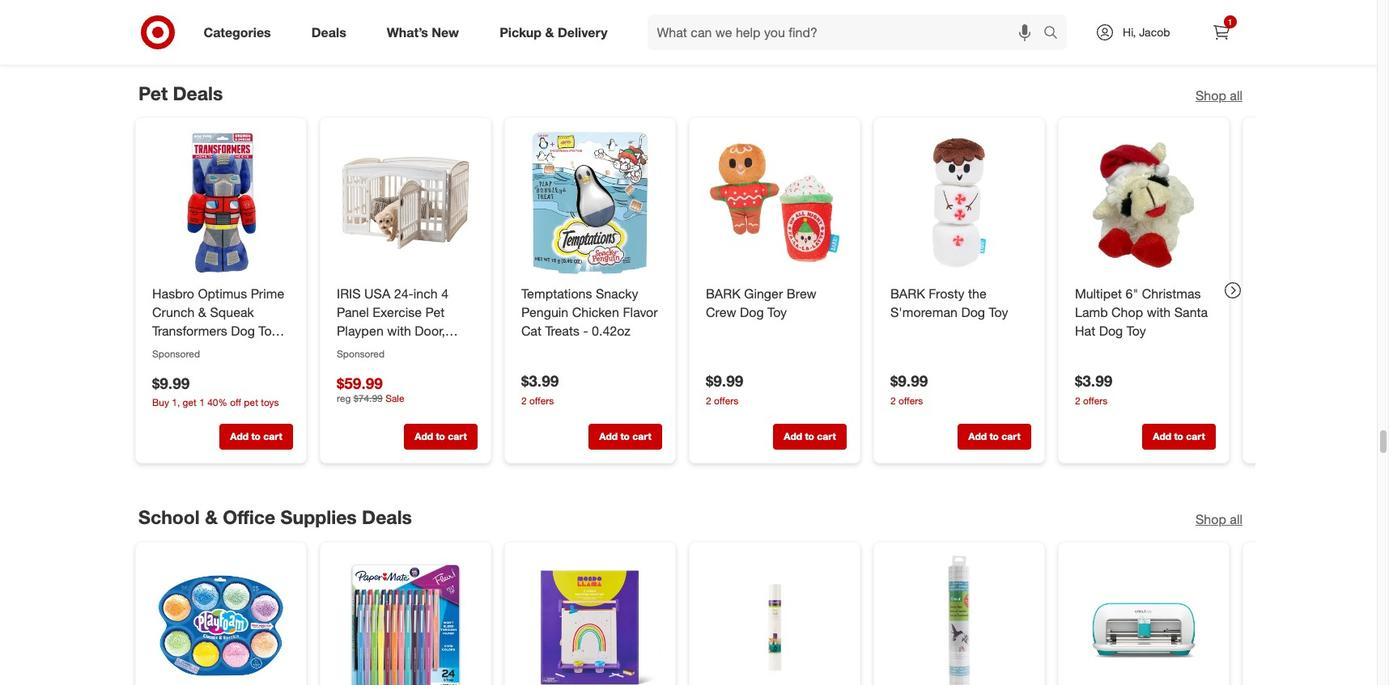 Task type: describe. For each thing, give the bounding box(es) containing it.
& inside hasbro optimus prime crunch & squeak transformers dog toy - red/blue
[[198, 305, 206, 321]]

cart for multipet 6" christmas lamb chop with santa hat dog toy
[[1186, 431, 1205, 443]]

$9.99 for s'moreman
[[890, 372, 928, 390]]

hasbro optimus prime crunch & squeak transformers dog toy - red/blue link
[[152, 285, 289, 358]]

categories link
[[190, 15, 291, 50]]

buy
[[152, 397, 169, 410]]

24-
[[394, 286, 413, 302]]

prime
[[250, 286, 284, 302]]

temptations
[[521, 286, 592, 302]]

temptations snacky penguin chicken flavor cat treats - 0.42oz link
[[521, 285, 659, 341]]

shop for pet deals
[[1196, 87, 1226, 103]]

2 horizontal spatial deals
[[362, 506, 412, 529]]

shop for school & office supplies deals
[[1196, 512, 1226, 528]]

usa
[[364, 286, 390, 302]]

cart for bark frosty the s'moreman dog toy
[[1001, 431, 1020, 443]]

add for temptations snacky penguin chicken flavor cat treats - 0.42oz
[[599, 431, 618, 443]]

santa
[[1174, 305, 1208, 321]]

with inside multipet 6" christmas lamb chop with santa hat dog toy
[[1147, 305, 1171, 321]]

hasbro optimus prime crunch & squeak transformers dog toy - red/blue
[[152, 286, 286, 358]]

2 for temptations snacky penguin chicken flavor cat treats - 0.42oz
[[521, 396, 527, 408]]

what's new
[[387, 24, 459, 40]]

offers for multipet 6" christmas lamb chop with santa hat dog toy
[[1083, 396, 1108, 408]]

buy 1, get 1 40% off pet toys button
[[152, 397, 279, 411]]

to for multipet 6" christmas lamb chop with santa hat dog toy
[[1174, 431, 1183, 443]]

iris
[[336, 286, 360, 302]]

toys
[[261, 397, 279, 410]]

$9.99 2 offers for crew
[[706, 372, 743, 407]]

christmas
[[1142, 286, 1201, 302]]

bark ginger brew crew dog toy
[[706, 286, 816, 321]]

1,
[[171, 397, 180, 410]]

add to cart for multipet 6" christmas lamb chop with santa hat dog toy
[[1153, 431, 1205, 443]]

shop all for pet deals
[[1196, 87, 1243, 103]]

multipet 6" christmas lamb chop with santa hat dog toy
[[1075, 286, 1208, 339]]

delivery
[[558, 24, 608, 40]]

chop
[[1111, 305, 1143, 321]]

$59.99 reg $74.99 sale
[[336, 374, 404, 405]]

$74.99
[[353, 393, 382, 405]]

iris usa 24-inch 4 panel exercise pet playpen with door, white
[[336, 286, 448, 358]]

cart for bark ginger brew crew dog toy
[[817, 431, 836, 443]]

supplies
[[280, 506, 356, 529]]

cart for temptations snacky penguin chicken flavor cat treats - 0.42oz
[[632, 431, 651, 443]]

pet inside iris usa 24-inch 4 panel exercise pet playpen with door, white
[[425, 305, 444, 321]]

sale
[[385, 393, 404, 405]]

inch
[[413, 286, 437, 302]]

cat
[[521, 323, 541, 339]]

search
[[1037, 26, 1075, 42]]

bark frosty the s'moreman dog toy link
[[890, 285, 1028, 322]]

dog inside multipet 6" christmas lamb chop with santa hat dog toy
[[1099, 323, 1123, 339]]

lamb
[[1075, 305, 1108, 321]]

bark frosty the s'moreman dog toy
[[890, 286, 1008, 321]]

flavor
[[623, 305, 658, 321]]

40%
[[207, 397, 227, 410]]

temptations snacky penguin chicken flavor cat treats - 0.42oz
[[521, 286, 658, 339]]

door,
[[414, 323, 445, 339]]

chicken
[[572, 305, 619, 321]]

school & office supplies deals
[[138, 506, 412, 529]]

pickup
[[500, 24, 542, 40]]

the
[[968, 286, 987, 302]]

pickup & delivery
[[500, 24, 608, 40]]

pet
[[244, 397, 258, 410]]

with inside iris usa 24-inch 4 panel exercise pet playpen with door, white
[[387, 323, 411, 339]]

add to cart button for bark frosty the s'moreman dog toy
[[958, 424, 1031, 450]]

offers for temptations snacky penguin chicken flavor cat treats - 0.42oz
[[529, 396, 554, 408]]

2 for bark ginger brew crew dog toy
[[706, 395, 711, 407]]

shop all for school & office supplies deals
[[1196, 512, 1243, 528]]

0 vertical spatial pet
[[138, 81, 167, 104]]

to for temptations snacky penguin chicken flavor cat treats - 0.42oz
[[620, 431, 630, 443]]

to for bark ginger brew crew dog toy
[[805, 431, 814, 443]]

transformers
[[152, 323, 227, 339]]

add to cart button for iris usa 24-inch 4 panel exercise pet playpen with door, white
[[404, 424, 477, 450]]

add for bark frosty the s'moreman dog toy
[[968, 431, 987, 443]]

reg
[[336, 393, 351, 405]]

multipet 6" christmas lamb chop with santa hat dog toy link
[[1075, 285, 1213, 341]]

toy inside bark frosty the s'moreman dog toy
[[989, 305, 1008, 321]]

add to cart button for temptations snacky penguin chicken flavor cat treats - 0.42oz
[[588, 424, 662, 450]]



Task type: vqa. For each thing, say whether or not it's contained in the screenshot.
$0.95
no



Task type: locate. For each thing, give the bounding box(es) containing it.
& left office
[[205, 506, 217, 529]]

$59.99
[[336, 374, 382, 393]]

cart
[[632, 6, 651, 18], [817, 6, 836, 18], [1001, 6, 1020, 18], [263, 431, 282, 443], [448, 431, 467, 443], [632, 431, 651, 443], [817, 431, 836, 443], [1001, 431, 1020, 443], [1186, 431, 1205, 443]]

What can we help you find? suggestions appear below search field
[[647, 15, 1048, 50]]

1 vertical spatial shop all link
[[1196, 511, 1243, 529]]

0 horizontal spatial with
[[387, 323, 411, 339]]

all
[[1230, 87, 1243, 103], [1230, 512, 1243, 528]]

treats
[[545, 323, 579, 339]]

crew
[[706, 305, 736, 321]]

add to cart for bark frosty the s'moreman dog toy
[[968, 431, 1020, 443]]

hi, jacob
[[1123, 25, 1171, 39]]

1 vertical spatial all
[[1230, 512, 1243, 528]]

add to cart button for bark ginger brew crew dog toy
[[773, 424, 847, 450]]

2 for multipet 6" christmas lamb chop with santa hat dog toy
[[1075, 396, 1080, 408]]

1 sponsored from the left
[[152, 348, 200, 360]]

1 horizontal spatial bark
[[890, 286, 925, 302]]

1 horizontal spatial $3.99
[[1075, 372, 1112, 391]]

2 shop all link from the top
[[1196, 511, 1243, 529]]

- down chicken
[[583, 323, 588, 339]]

1 $3.99 2 offers from the left
[[521, 372, 559, 408]]

add for bark ginger brew crew dog toy
[[784, 431, 802, 443]]

& right pickup
[[545, 24, 554, 40]]

jacob
[[1140, 25, 1171, 39]]

toy
[[767, 305, 787, 321], [989, 305, 1008, 321], [258, 323, 278, 339], [1127, 323, 1146, 339]]

0 horizontal spatial $9.99 2 offers
[[706, 372, 743, 407]]

hi,
[[1123, 25, 1136, 39]]

exercise
[[372, 305, 422, 321]]

pickup & delivery link
[[486, 15, 628, 50]]

0 horizontal spatial -
[[281, 323, 286, 339]]

school
[[138, 506, 199, 529]]

- down the prime
[[281, 323, 286, 339]]

1 shop all link from the top
[[1196, 86, 1243, 105]]

all for school & office supplies deals
[[1230, 512, 1243, 528]]

0 vertical spatial &
[[545, 24, 554, 40]]

ginger
[[744, 286, 783, 302]]

toy down the prime
[[258, 323, 278, 339]]

dog inside hasbro optimus prime crunch & squeak transformers dog toy - red/blue
[[231, 323, 255, 339]]

what's
[[387, 24, 428, 40]]

to for hasbro optimus prime crunch & squeak transformers dog toy - red/blue
[[251, 431, 260, 443]]

1 bark from the left
[[706, 286, 740, 302]]

office
[[223, 506, 275, 529]]

add to cart for hasbro optimus prime crunch & squeak transformers dog toy - red/blue
[[230, 431, 282, 443]]

0 vertical spatial deals
[[312, 24, 346, 40]]

0 vertical spatial 1
[[1228, 17, 1233, 27]]

new
[[432, 24, 459, 40]]

add to cart for temptations snacky penguin chicken flavor cat treats - 0.42oz
[[599, 431, 651, 443]]

0 horizontal spatial $3.99
[[521, 372, 559, 391]]

6"
[[1126, 286, 1138, 302]]

deals link
[[298, 15, 367, 50]]

1 vertical spatial shop
[[1196, 512, 1226, 528]]

$3.99 2 offers down cat
[[521, 372, 559, 408]]

add to cart button for hasbro optimus prime crunch & squeak transformers dog toy - red/blue
[[219, 424, 293, 450]]

cricut 12" x 48" vinyl transfer tape image
[[887, 556, 1031, 686], [887, 556, 1031, 686]]

0 horizontal spatial sponsored
[[152, 348, 200, 360]]

bark for crew
[[706, 286, 740, 302]]

- inside temptations snacky penguin chicken flavor cat treats - 0.42oz
[[583, 323, 588, 339]]

brew
[[786, 286, 816, 302]]

& for school
[[205, 506, 217, 529]]

1 horizontal spatial with
[[1147, 305, 1171, 321]]

toy right s'moreman
[[989, 305, 1008, 321]]

add to cart button for multipet 6" christmas lamb chop with santa hat dog toy
[[1142, 424, 1216, 450]]

& up 'transformers'
[[198, 305, 206, 321]]

penguin
[[521, 305, 568, 321]]

shop
[[1196, 87, 1226, 103], [1196, 512, 1226, 528]]

$9.99 up 1,
[[152, 374, 189, 393]]

bark up crew
[[706, 286, 740, 302]]

iris usa 24-inch 4 panel exercise pet playpen with door, white link
[[336, 285, 474, 358]]

1 horizontal spatial $3.99 2 offers
[[1075, 372, 1112, 408]]

playpen
[[336, 323, 383, 339]]

toy down the ginger
[[767, 305, 787, 321]]

$3.99 2 offers
[[521, 372, 559, 408], [1075, 372, 1112, 408]]

offers for bark frosty the s'moreman dog toy
[[898, 395, 923, 407]]

offers for bark ginger brew crew dog toy
[[714, 395, 738, 407]]

2 all from the top
[[1230, 512, 1243, 528]]

dog inside 'bark ginger brew crew dog toy'
[[740, 305, 764, 321]]

categories
[[204, 24, 271, 40]]

1 horizontal spatial $9.99 2 offers
[[890, 372, 928, 407]]

0 horizontal spatial $3.99 2 offers
[[521, 372, 559, 408]]

$9.99 2 offers down s'moreman
[[890, 372, 928, 407]]

1 horizontal spatial $9.99
[[706, 372, 743, 390]]

add to cart
[[599, 6, 651, 18], [784, 6, 836, 18], [968, 6, 1020, 18], [230, 431, 282, 443], [414, 431, 467, 443], [599, 431, 651, 443], [784, 431, 836, 443], [968, 431, 1020, 443], [1153, 431, 1205, 443]]

white
[[336, 342, 370, 358]]

1 vertical spatial deals
[[172, 81, 222, 104]]

shop all link
[[1196, 86, 1243, 105], [1196, 511, 1243, 529]]

search button
[[1037, 15, 1075, 53]]

dog down chop
[[1099, 323, 1123, 339]]

1 right jacob
[[1228, 17, 1233, 27]]

frosty
[[929, 286, 965, 302]]

add for hasbro optimus prime crunch & squeak transformers dog toy - red/blue
[[230, 431, 248, 443]]

$3.99 2 offers for multipet 6" christmas lamb chop with santa hat dog toy
[[1075, 372, 1112, 408]]

$9.99 down crew
[[706, 372, 743, 390]]

deals down the 'categories' in the left top of the page
[[172, 81, 222, 104]]

table top easel kit - mondo llama™ image
[[518, 556, 662, 686], [518, 556, 662, 686]]

iris usa 24-inch 4 panel exercise pet playpen with door, white image
[[333, 131, 477, 276], [333, 131, 477, 276]]

1 horizontal spatial -
[[583, 323, 588, 339]]

-
[[281, 323, 286, 339], [583, 323, 588, 339]]

dog
[[740, 305, 764, 321], [961, 305, 985, 321], [231, 323, 255, 339], [1099, 323, 1123, 339]]

toy down chop
[[1127, 323, 1146, 339]]

1 $9.99 2 offers from the left
[[706, 372, 743, 407]]

1 link
[[1204, 15, 1239, 50]]

1 $3.99 from the left
[[521, 372, 559, 391]]

cart for iris usa 24-inch 4 panel exercise pet playpen with door, white
[[448, 431, 467, 443]]

$9.99 2 offers for s'moreman
[[890, 372, 928, 407]]

pet
[[138, 81, 167, 104], [425, 305, 444, 321]]

cart for hasbro optimus prime crunch & squeak transformers dog toy - red/blue
[[263, 431, 282, 443]]

add for iris usa 24-inch 4 panel exercise pet playpen with door, white
[[414, 431, 433, 443]]

all for pet deals
[[1230, 87, 1243, 103]]

bark ginger brew crew dog toy image
[[702, 131, 847, 276], [702, 131, 847, 276]]

pet deals
[[138, 81, 222, 104]]

multipet
[[1075, 286, 1122, 302]]

1 right get
[[199, 397, 204, 410]]

sponsored for $59.99
[[336, 348, 384, 360]]

$9.99 2 offers
[[706, 372, 743, 407], [890, 372, 928, 407]]

sponsored
[[152, 348, 200, 360], [336, 348, 384, 360]]

to
[[620, 6, 630, 18], [805, 6, 814, 18], [989, 6, 999, 18], [251, 431, 260, 443], [436, 431, 445, 443], [620, 431, 630, 443], [805, 431, 814, 443], [989, 431, 999, 443], [1174, 431, 1183, 443]]

add to cart button
[[588, 0, 662, 26], [773, 0, 847, 26], [958, 0, 1031, 26], [219, 424, 293, 450], [404, 424, 477, 450], [588, 424, 662, 450], [773, 424, 847, 450], [958, 424, 1031, 450], [1142, 424, 1216, 450]]

2 vertical spatial deals
[[362, 506, 412, 529]]

sponsored for $9.99
[[152, 348, 200, 360]]

2 vertical spatial &
[[205, 506, 217, 529]]

shop all
[[1196, 87, 1243, 103], [1196, 512, 1243, 528]]

red/blue
[[152, 342, 206, 358]]

2 horizontal spatial $9.99
[[890, 372, 928, 390]]

0 vertical spatial shop
[[1196, 87, 1226, 103]]

get
[[182, 397, 196, 410]]

1 horizontal spatial pet
[[425, 305, 444, 321]]

1 inside $9.99 buy 1, get 1 40% off pet toys
[[199, 397, 204, 410]]

1 vertical spatial with
[[387, 323, 411, 339]]

$3.99 for temptations snacky penguin chicken flavor cat treats - 0.42oz
[[521, 372, 559, 391]]

add to cart for bark ginger brew crew dog toy
[[784, 431, 836, 443]]

&
[[545, 24, 554, 40], [198, 305, 206, 321], [205, 506, 217, 529]]

0 horizontal spatial $9.99
[[152, 374, 189, 393]]

toy inside hasbro optimus prime crunch & squeak transformers dog toy - red/blue
[[258, 323, 278, 339]]

1 vertical spatial &
[[198, 305, 206, 321]]

0 horizontal spatial pet
[[138, 81, 167, 104]]

2 bark from the left
[[890, 286, 925, 302]]

bark up s'moreman
[[890, 286, 925, 302]]

with down christmas
[[1147, 305, 1171, 321]]

2 - from the left
[[583, 323, 588, 339]]

bark for s'moreman
[[890, 286, 925, 302]]

squeak
[[210, 305, 254, 321]]

hat
[[1075, 323, 1095, 339]]

2 $3.99 from the left
[[1075, 372, 1112, 391]]

$3.99 down hat
[[1075, 372, 1112, 391]]

2 shop from the top
[[1196, 512, 1226, 528]]

1
[[1228, 17, 1233, 27], [199, 397, 204, 410]]

$9.99 for crew
[[706, 372, 743, 390]]

dog down 'squeak'
[[231, 323, 255, 339]]

1 all from the top
[[1230, 87, 1243, 103]]

2 shop all from the top
[[1196, 512, 1243, 528]]

hasbro
[[152, 286, 194, 302]]

2
[[706, 395, 711, 407], [890, 395, 896, 407], [521, 396, 527, 408], [1075, 396, 1080, 408]]

s'moreman
[[890, 305, 958, 321]]

sponsored down 'transformers'
[[152, 348, 200, 360]]

1 inside 'link'
[[1228, 17, 1233, 27]]

$3.99 down cat
[[521, 372, 559, 391]]

1 vertical spatial shop all
[[1196, 512, 1243, 528]]

temptations snacky penguin chicken flavor cat treats - 0.42oz image
[[518, 131, 662, 276], [518, 131, 662, 276]]

1 horizontal spatial 1
[[1228, 17, 1233, 27]]

snacky
[[596, 286, 638, 302]]

dog down the
[[961, 305, 985, 321]]

- inside hasbro optimus prime crunch & squeak transformers dog toy - red/blue
[[281, 323, 286, 339]]

bark inside bark frosty the s'moreman dog toy
[[890, 286, 925, 302]]

hasbro optimus prime crunch & squeak transformers dog toy - red/blue image
[[149, 131, 293, 276], [149, 131, 293, 276]]

$9.99
[[706, 372, 743, 390], [890, 372, 928, 390], [152, 374, 189, 393]]

cricut joy cutting and writing machine image
[[1072, 556, 1216, 686], [1072, 556, 1216, 686]]

$3.99
[[521, 372, 559, 391], [1075, 372, 1112, 391]]

1 shop all from the top
[[1196, 87, 1243, 103]]

bark ginger brew crew dog toy link
[[706, 285, 843, 322]]

panel
[[336, 305, 369, 321]]

add to cart for iris usa 24-inch 4 panel exercise pet playpen with door, white
[[414, 431, 467, 443]]

paper mate flair 24pk felt pens 0.7mm medium tip multicolored image
[[333, 556, 477, 686], [333, 556, 477, 686]]

bark
[[706, 286, 740, 302], [890, 286, 925, 302]]

2 $9.99 2 offers from the left
[[890, 372, 928, 407]]

1 horizontal spatial deals
[[312, 24, 346, 40]]

1 - from the left
[[281, 323, 286, 339]]

2 for bark frosty the s'moreman dog toy
[[890, 395, 896, 407]]

4
[[441, 286, 448, 302]]

0.42oz
[[592, 323, 630, 339]]

$3.99 2 offers for temptations snacky penguin chicken flavor cat treats - 0.42oz
[[521, 372, 559, 408]]

multipet 6" christmas lamb chop with santa hat dog toy image
[[1072, 131, 1216, 276], [1072, 131, 1216, 276]]

$9.99 down s'moreman
[[890, 372, 928, 390]]

to for iris usa 24-inch 4 panel exercise pet playpen with door, white
[[436, 431, 445, 443]]

1 horizontal spatial sponsored
[[336, 348, 384, 360]]

0 vertical spatial shop all
[[1196, 87, 1243, 103]]

with down exercise
[[387, 323, 411, 339]]

$9.99 inside $9.99 buy 1, get 1 40% off pet toys
[[152, 374, 189, 393]]

1 shop from the top
[[1196, 87, 1226, 103]]

crunch
[[152, 305, 194, 321]]

shop all link for pet deals
[[1196, 86, 1243, 105]]

optimus
[[198, 286, 247, 302]]

$9.99 buy 1, get 1 40% off pet toys
[[152, 374, 279, 410]]

to for bark frosty the s'moreman dog toy
[[989, 431, 999, 443]]

shop all link for school & office supplies deals
[[1196, 511, 1243, 529]]

what's new link
[[373, 15, 480, 50]]

toy inside multipet 6" christmas lamb chop with santa hat dog toy
[[1127, 323, 1146, 339]]

1 vertical spatial pet
[[425, 305, 444, 321]]

0 horizontal spatial 1
[[199, 397, 204, 410]]

deals left what's at the top left of the page
[[312, 24, 346, 40]]

2 $3.99 2 offers from the left
[[1075, 372, 1112, 408]]

8pk playfoam - educational insights image
[[149, 556, 293, 686], [149, 556, 293, 686]]

1 vertical spatial 1
[[199, 397, 204, 410]]

cricut 12" x 24" everyday iron-on image
[[702, 556, 847, 686], [702, 556, 847, 686]]

dog inside bark frosty the s'moreman dog toy
[[961, 305, 985, 321]]

offers
[[714, 395, 738, 407], [898, 395, 923, 407], [529, 396, 554, 408], [1083, 396, 1108, 408]]

0 horizontal spatial deals
[[172, 81, 222, 104]]

& for pickup
[[545, 24, 554, 40]]

2 sponsored from the left
[[336, 348, 384, 360]]

add for multipet 6" christmas lamb chop with santa hat dog toy
[[1153, 431, 1171, 443]]

deals right supplies
[[362, 506, 412, 529]]

off
[[230, 397, 241, 410]]

$3.99 2 offers down hat
[[1075, 372, 1112, 408]]

0 vertical spatial shop all link
[[1196, 86, 1243, 105]]

0 vertical spatial all
[[1230, 87, 1243, 103]]

bark inside 'bark ginger brew crew dog toy'
[[706, 286, 740, 302]]

sponsored down playpen
[[336, 348, 384, 360]]

$9.99 2 offers down crew
[[706, 372, 743, 407]]

toy inside 'bark ginger brew crew dog toy'
[[767, 305, 787, 321]]

deals
[[312, 24, 346, 40], [172, 81, 222, 104], [362, 506, 412, 529]]

dog down the ginger
[[740, 305, 764, 321]]

0 horizontal spatial bark
[[706, 286, 740, 302]]

0 vertical spatial with
[[1147, 305, 1171, 321]]

$3.99 for multipet 6" christmas lamb chop with santa hat dog toy
[[1075, 372, 1112, 391]]

bark frosty the s'moreman dog toy image
[[887, 131, 1031, 276], [887, 131, 1031, 276]]



